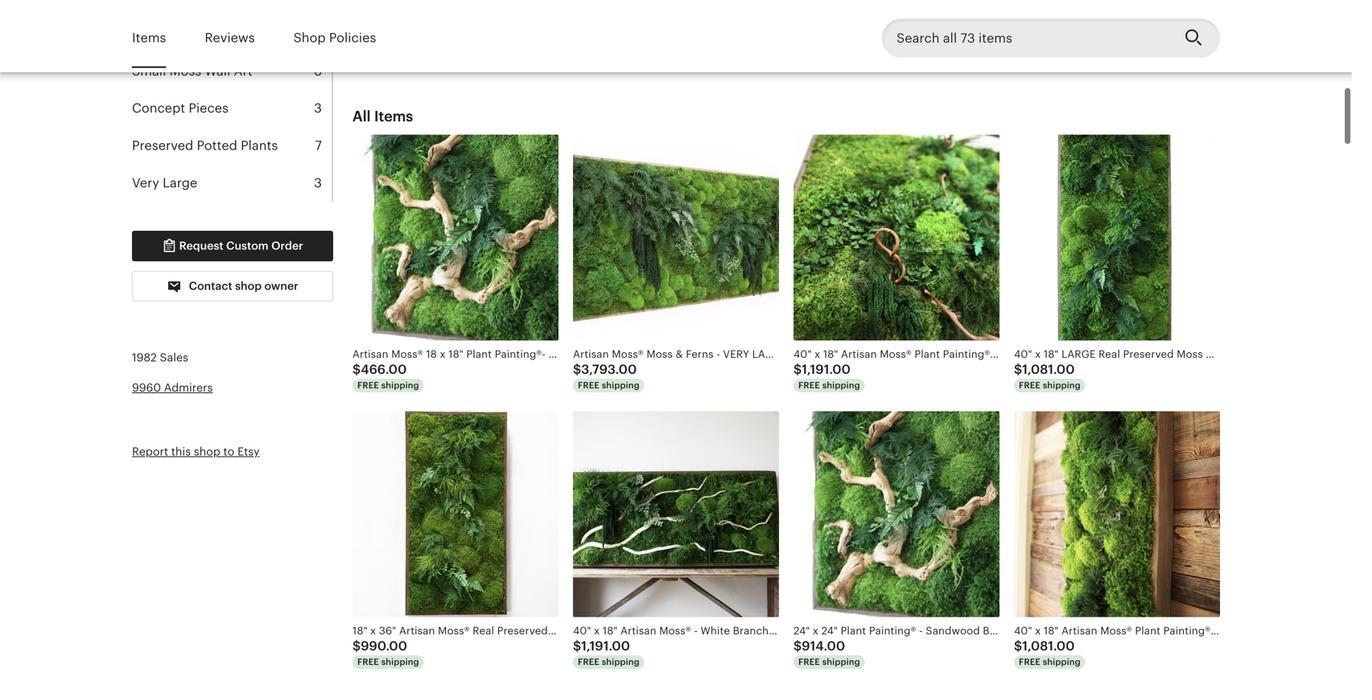 Task type: locate. For each thing, give the bounding box(es) containing it.
$ for 40" x 18" artisan moss® plant painting® no care high profile green moss wall art. real preserved moss & ferns in wood frame. image
[[1014, 639, 1022, 654]]

moss right small
[[170, 64, 201, 78]]

featherleaf
[[794, 21, 851, 33]]

1 horizontal spatial 1,191.00
[[802, 363, 851, 377]]

shipping for 40" x 18" artisan moss® plant painting® no care high profile green moss wall art. real preserved moss & ferns in wood frame. image
[[1043, 658, 1081, 668]]

very large
[[132, 176, 197, 190]]

1,191.00
[[802, 363, 851, 377], [581, 639, 630, 654]]

1 horizontal spatial preserved
[[1112, 21, 1163, 33]]

shipping for 40" x 18" artisan moss® plant painting® - curly vine - no care green wall art. real preserved plants. image at the right of page
[[822, 381, 860, 391]]

shop policies
[[293, 31, 376, 45]]

very
[[132, 176, 159, 190]]

2 tab from the top
[[132, 53, 332, 90]]

tab containing very large
[[132, 165, 332, 202]]

shop left the to
[[194, 446, 220, 458]]

shipping inside $ 3,793.00 free shipping
[[602, 381, 640, 391]]

items right all
[[374, 108, 413, 125]]

request
[[179, 239, 223, 252]]

plant.
[[1166, 21, 1194, 33]]

real
[[1088, 21, 1109, 33]]

24"
[[163, 26, 183, 41]]

3 tab from the top
[[132, 90, 332, 127]]

3 down 7
[[314, 176, 322, 190]]

free
[[1019, 53, 1041, 63], [357, 381, 379, 391], [578, 381, 600, 391], [798, 381, 820, 391], [1019, 381, 1041, 391], [357, 658, 379, 668], [578, 658, 600, 668], [798, 658, 820, 668], [1019, 658, 1041, 668]]

free for artisan moss® 18 x 18" plant painting®- sandwood branch style - no care green moss wall art. real preserved plants. image
[[357, 381, 379, 391]]

custom
[[226, 239, 269, 252]]

shipping inside $ 914.00 free shipping
[[822, 658, 860, 668]]

1 tab from the top
[[132, 15, 332, 53]]

free for artisan moss® moss & ferns - very large statement piece 68" x 33" plant painting® - no care green moss wall art. vertical or horizontal image
[[578, 381, 600, 391]]

0 horizontal spatial $ 1,191.00 free shipping
[[573, 639, 640, 668]]

0 vertical spatial 3
[[314, 101, 322, 116]]

914.00
[[802, 639, 845, 654]]

9960 admirers link
[[132, 382, 213, 394]]

0 vertical spatial $ 1,191.00 free shipping
[[794, 363, 860, 391]]

$ for 40" x 18" artisan moss® plant painting® - curly vine - no care green wall art. real preserved plants. image at the right of page
[[794, 363, 802, 377]]

990.00
[[361, 639, 407, 654]]

1 vertical spatial shop
[[194, 446, 220, 458]]

$ 1,191.00 free shipping
[[794, 363, 860, 391], [573, 639, 640, 668]]

free for 40" x 18" artisan moss® plant painting® - curly vine - no care green wall art. real preserved plants. image at the right of page
[[798, 381, 820, 391]]

free for 18" x 36" artisan moss® real preserved plants in wood frame plant painting®- no care green moss wall art. -concept- "image" at the bottom of the page
[[357, 658, 379, 668]]

free inside the $ 466.00 free shipping
[[357, 381, 379, 391]]

moss right the 24"
[[187, 26, 218, 41]]

40" x 18" artisan moss® plant painting® no care high profile green moss wall art. real preserved moss & ferns in wood frame. image
[[1014, 412, 1220, 618]]

466.00
[[361, 363, 407, 377]]

1 horizontal spatial shop
[[235, 280, 262, 293]]

shipping for 18" x 36" artisan moss® real preserved plants in wood frame plant painting®- no care green moss wall art. -concept- "image" at the bottom of the page
[[381, 658, 419, 668]]

art left 'shop'
[[251, 26, 270, 41]]

$ inside $ 3,793.00 free shipping
[[573, 363, 581, 377]]

0 horizontal spatial preserved
[[132, 139, 193, 153]]

12" x 24" moss wall art
[[132, 26, 270, 41]]

0 horizontal spatial 1,191.00
[[581, 639, 630, 654]]

0 vertical spatial 1,081.00
[[1022, 363, 1075, 377]]

$ 1,081.00 free shipping
[[1014, 363, 1081, 391], [1014, 639, 1081, 668]]

sitting
[[938, 21, 972, 33]]

art
[[251, 26, 270, 41], [234, 64, 253, 78]]

shipping inside $ 990.00 free shipping
[[381, 658, 419, 668]]

1 vertical spatial 1,081.00
[[1022, 639, 1075, 654]]

12"
[[132, 26, 150, 41]]

4 tab from the top
[[132, 127, 332, 165]]

shipping
[[1043, 53, 1081, 63], [381, 381, 419, 391], [602, 381, 640, 391], [822, 381, 860, 391], [1043, 381, 1081, 391], [381, 658, 419, 668], [602, 658, 640, 668], [822, 658, 860, 668], [1043, 658, 1081, 668]]

free inside $ 3,793.00 free shipping
[[578, 381, 600, 391]]

0 vertical spatial $ 1,081.00 free shipping
[[1014, 363, 1081, 391]]

$ inside $ 914.00 free shipping
[[794, 639, 802, 654]]

1 vertical spatial preserved
[[132, 139, 193, 153]]

1 $ 1,081.00 free shipping from the top
[[1014, 363, 1081, 391]]

preserved right real
[[1112, 21, 1163, 33]]

$ 1,191.00 free shipping for 40" x 18" artisan moss® - white branch - real preserved plants in wood frame plant painting®- no care green moss wall art. image
[[573, 639, 640, 668]]

tab containing preserved potted plants
[[132, 127, 332, 165]]

$
[[353, 35, 361, 49], [353, 363, 361, 377], [573, 363, 581, 377], [794, 363, 802, 377], [1014, 363, 1022, 377], [353, 639, 361, 654], [573, 639, 581, 654], [794, 639, 802, 654], [1014, 639, 1022, 654]]

-
[[1025, 21, 1029, 33]]

$ 1,081.00 free shipping for 40" x 18" large real preserved moss & ferns in wood frame. plant painting®- no care green wall art. image
[[1014, 363, 1081, 391]]

concept
[[132, 101, 185, 116]]

4
[[314, 26, 322, 41]]

0 vertical spatial shop
[[235, 280, 262, 293]]

contact
[[189, 280, 232, 293]]

sales
[[160, 351, 188, 364]]

$ 3,793.00 free shipping
[[573, 363, 640, 391]]

1,191.00 for 40" x 18" artisan moss® - white branch - real preserved plants in wood frame plant painting®- no care green moss wall art. image
[[581, 639, 630, 654]]

tab containing small moss wall art
[[132, 53, 332, 90]]

$ inside the $ 466.00 free shipping
[[353, 363, 361, 377]]

1 vertical spatial $ 1,191.00 free shipping
[[573, 639, 640, 668]]

3 down "8"
[[314, 101, 322, 116]]

2 3 from the top
[[314, 176, 322, 190]]

report
[[132, 446, 168, 458]]

shipping for '24" x 24" plant painting® - sandwood branch style - no care green wall art. real preserved plants.' image
[[822, 658, 860, 668]]

$ 914.00 free shipping
[[794, 639, 860, 668]]

reviews
[[205, 31, 255, 45]]

tab
[[132, 15, 332, 53], [132, 53, 332, 90], [132, 90, 332, 127], [132, 127, 332, 165], [132, 165, 332, 202]]

1 vertical spatial 3
[[314, 176, 322, 190]]

1,191.00 for 40" x 18" artisan moss® plant painting® - curly vine - no care green wall art. real preserved plants. image at the right of page
[[802, 363, 851, 377]]

contact shop owner
[[186, 280, 298, 293]]

preserved potted plants
[[132, 139, 278, 153]]

40" x 18" artisan moss® - white branch - real preserved plants in wood frame plant painting®- no care green moss wall art. image
[[573, 412, 779, 618]]

$ 990.00 free shipping
[[353, 639, 419, 668]]

0 horizontal spatial items
[[132, 31, 166, 45]]

3 for very large
[[314, 176, 322, 190]]

1 1,081.00 from the top
[[1022, 363, 1075, 377]]

wall up small moss wall art
[[222, 26, 247, 41]]

shipping for 40" x 18" artisan moss® - white branch - real preserved plants in wood frame plant painting®- no care green moss wall art. image
[[602, 658, 640, 668]]

art down reviews link
[[234, 64, 253, 78]]

1,081.00
[[1022, 363, 1075, 377], [1022, 639, 1075, 654]]

2 1,081.00 from the top
[[1022, 639, 1075, 654]]

$ for 40" x 18" large real preserved moss & ferns in wood frame. plant painting®- no care green wall art. image
[[1014, 363, 1022, 377]]

shop
[[235, 280, 262, 293], [194, 446, 220, 458]]

moss left ball
[[975, 21, 1001, 33]]

40" x 18" artisan moss® plant painting® - curly vine - no care green wall art. real preserved plants. image
[[794, 135, 1000, 341]]

2 $ 1,081.00 free shipping from the top
[[1014, 639, 1081, 668]]

1 vertical spatial 1,191.00
[[581, 639, 630, 654]]

wall
[[222, 26, 247, 41], [205, 64, 230, 78]]

0 vertical spatial 1,191.00
[[802, 363, 851, 377]]

shipping inside the $ 466.00 free shipping
[[381, 381, 419, 391]]

preserved up the "very large" at the top left
[[132, 139, 193, 153]]

policies
[[329, 31, 376, 45]]

wall down reviews link
[[205, 64, 230, 78]]

$ inside $ 990.00 free shipping
[[353, 639, 361, 654]]

0 horizontal spatial shop
[[194, 446, 220, 458]]

shop inside button
[[235, 280, 262, 293]]

tab down potted
[[132, 165, 332, 202]]

owner
[[264, 280, 298, 293]]

shop left owner
[[235, 280, 262, 293]]

small moss wall art
[[132, 64, 253, 78]]

sections tab list
[[132, 0, 333, 202]]

request custom order link
[[132, 231, 333, 262]]

free inside $ 914.00 free shipping
[[798, 658, 820, 668]]

1982 sales
[[132, 351, 188, 364]]

moss
[[975, 21, 1001, 33], [187, 26, 218, 41], [170, 64, 201, 78]]

5 tab from the top
[[132, 165, 332, 202]]

$ 261.00
[[353, 35, 403, 49]]

small
[[132, 64, 166, 78]]

tab down pieces
[[132, 127, 332, 165]]

tab up potted
[[132, 90, 332, 127]]

shipping for artisan moss® moss & ferns - very large statement piece 68" x 33" plant painting® - no care green moss wall art. vertical or horizontal image
[[602, 381, 640, 391]]

1 horizontal spatial $ 1,191.00 free shipping
[[794, 363, 860, 391]]

tab down reviews on the top
[[132, 53, 332, 90]]

free inside $ 990.00 free shipping
[[357, 658, 379, 668]]

tab up small moss wall art
[[132, 15, 332, 53]]

40" x 18" large real preserved moss & ferns in wood frame. plant painting®- no care green wall art. image
[[1014, 135, 1220, 341]]

18" x 36" artisan moss® real preserved plants in wood frame plant painting®- no care green moss wall art. -concept- image
[[353, 412, 559, 618]]

items up small
[[132, 31, 166, 45]]

1 vertical spatial $ 1,081.00 free shipping
[[1014, 639, 1081, 668]]

3
[[314, 101, 322, 116], [314, 176, 322, 190]]

1 3 from the top
[[314, 101, 322, 116]]

1 horizontal spatial items
[[374, 108, 413, 125]]

fern.
[[854, 21, 879, 33]]

items
[[132, 31, 166, 45], [374, 108, 413, 125]]

preserved
[[1112, 21, 1163, 33], [132, 139, 193, 153]]



Task type: vqa. For each thing, say whether or not it's contained in the screenshot.
the 40" x 18" Artisan Moss® Plant Painting® No Care High Profile Green Moss Wall Art. Real Preserved Moss & Ferns in Wood Frame. IMAGE's FREE
yes



Task type: describe. For each thing, give the bounding box(es) containing it.
$ for 18" x 36" artisan moss® real preserved plants in wood frame plant painting®- no care green moss wall art. -concept- "image" at the bottom of the page
[[353, 639, 361, 654]]

report this shop to etsy link
[[132, 446, 260, 458]]

all items
[[353, 108, 413, 125]]

free for '24" x 24" plant painting® - sandwood branch style - no care green wall art. real preserved plants.' image
[[798, 658, 820, 668]]

care,
[[1057, 21, 1085, 33]]

$ 1,191.00 free shipping for 40" x 18" artisan moss® plant painting® - curly vine - no care green wall art. real preserved plants. image at the right of page
[[794, 363, 860, 391]]

tab containing 12" x 24" moss wall art
[[132, 15, 332, 53]]

9960 admirers
[[132, 382, 213, 394]]

contact shop owner button
[[132, 271, 333, 302]]

concept pieces
[[132, 101, 229, 116]]

pieces
[[189, 101, 229, 116]]

this
[[171, 446, 191, 458]]

0 vertical spatial items
[[132, 31, 166, 45]]

report this shop to etsy
[[132, 446, 260, 458]]

1,081.00 for 40" x 18" artisan moss® plant painting® no care high profile green moss wall art. real preserved moss & ferns in wood frame. image
[[1022, 639, 1075, 654]]

kokedama
[[882, 21, 935, 33]]

reviews link
[[205, 19, 255, 57]]

zero
[[1032, 21, 1055, 33]]

$ 1,081.00 free shipping for 40" x 18" artisan moss® plant painting® no care high profile green moss wall art. real preserved moss & ferns in wood frame. image
[[1014, 639, 1081, 668]]

261.00
[[361, 35, 403, 49]]

1 vertical spatial art
[[234, 64, 253, 78]]

Search all 73 items text field
[[882, 19, 1172, 57]]

24" x 24" plant painting® - sandwood branch style - no care green wall art. real preserved plants. image
[[794, 412, 1000, 618]]

1 vertical spatial wall
[[205, 64, 230, 78]]

0 vertical spatial preserved
[[1112, 21, 1163, 33]]

shipping for artisan moss® 18 x 18" plant painting®- sandwood branch style - no care green moss wall art. real preserved plants. image
[[381, 381, 419, 391]]

$ for 40" x 18" artisan moss® - white branch - real preserved plants in wood frame plant painting®- no care green moss wall art. image
[[573, 639, 581, 654]]

items link
[[132, 19, 166, 57]]

9960
[[132, 382, 161, 394]]

large
[[163, 176, 197, 190]]

ball
[[1004, 21, 1022, 33]]

1 vertical spatial items
[[374, 108, 413, 125]]

request custom order
[[176, 239, 303, 252]]

$ for '24" x 24" plant painting® - sandwood branch style - no care green wall art. real preserved plants.' image
[[794, 639, 802, 654]]

etsy
[[237, 446, 260, 458]]

x
[[153, 26, 160, 41]]

artisan moss® moss & ferns - very large statement piece 68" x 33" plant painting® - no care green moss wall art. vertical or horizontal image
[[573, 135, 779, 341]]

free for 40" x 18" artisan moss® - white branch - real preserved plants in wood frame plant painting®- no care green moss wall art. image
[[578, 658, 600, 668]]

admirers
[[164, 382, 213, 394]]

$ for artisan moss® 18 x 18" plant painting®- sandwood branch style - no care green moss wall art. real preserved plants. image
[[353, 363, 361, 377]]

0 vertical spatial wall
[[222, 26, 247, 41]]

3 for concept pieces
[[314, 101, 322, 116]]

artisan moss® 18 x 18" plant painting®- sandwood branch style - no care green moss wall art. real preserved plants. image
[[353, 135, 559, 341]]

free shipping
[[1019, 53, 1081, 63]]

shop policies link
[[293, 19, 376, 57]]

featherleaf fern. kokedama sitting moss ball - zero care, real preserved plant.
[[794, 21, 1194, 33]]

shipping for 40" x 18" large real preserved moss & ferns in wood frame. plant painting®- no care green wall art. image
[[1043, 381, 1081, 391]]

potted
[[197, 139, 237, 153]]

tab containing concept pieces
[[132, 90, 332, 127]]

$ 466.00 free shipping
[[353, 363, 419, 391]]

1,081.00 for 40" x 18" large real preserved moss & ferns in wood frame. plant painting®- no care green wall art. image
[[1022, 363, 1075, 377]]

free for 40" x 18" large real preserved moss & ferns in wood frame. plant painting®- no care green wall art. image
[[1019, 381, 1041, 391]]

0 vertical spatial art
[[251, 26, 270, 41]]

free for 40" x 18" artisan moss® plant painting® no care high profile green moss wall art. real preserved moss & ferns in wood frame. image
[[1019, 658, 1041, 668]]

preserved inside sections tab list
[[132, 139, 193, 153]]

$ for artisan moss® moss & ferns - very large statement piece 68" x 33" plant painting® - no care green moss wall art. vertical or horizontal image
[[573, 363, 581, 377]]

7
[[315, 139, 322, 153]]

shop
[[293, 31, 326, 45]]

all
[[353, 108, 371, 125]]

8
[[314, 64, 322, 78]]

to
[[223, 446, 234, 458]]

plants
[[241, 139, 278, 153]]

3,793.00
[[581, 363, 637, 377]]

1982
[[132, 351, 157, 364]]

order
[[271, 239, 303, 252]]



